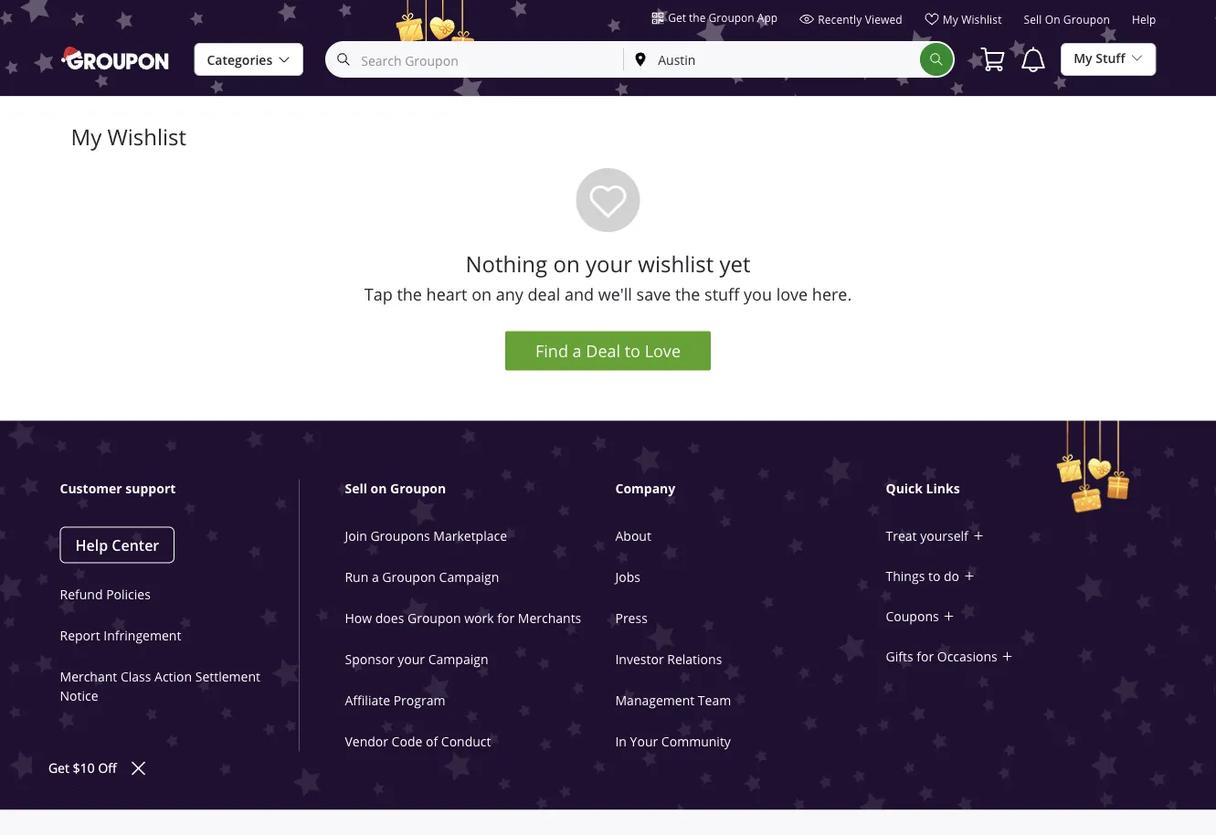 Task type: locate. For each thing, give the bounding box(es) containing it.
1 vertical spatial a
[[372, 569, 379, 586]]

the right the tap
[[397, 284, 422, 305]]

affiliate program
[[345, 693, 446, 710]]

groupon up my stuff
[[1064, 12, 1111, 27]]

refund policies link
[[60, 587, 151, 603]]

0 horizontal spatial sell
[[345, 480, 368, 497]]

groupon up join groupons marketplace link
[[390, 480, 446, 497]]

wishlist
[[962, 12, 1002, 27], [107, 123, 187, 152]]

a right find
[[573, 340, 582, 362]]

0 vertical spatial your
[[586, 249, 633, 279]]

0 vertical spatial help
[[1133, 12, 1157, 27]]

my up "search" "element" at the top right of the page
[[943, 12, 959, 27]]

0 vertical spatial sell
[[1024, 12, 1043, 27]]

a for find
[[573, 340, 582, 362]]

your
[[586, 249, 633, 279], [398, 651, 425, 668]]

0 vertical spatial for
[[498, 610, 515, 627]]

sell on groupon inside "heading"
[[345, 480, 446, 497]]

1 vertical spatial to
[[929, 568, 941, 585]]

sell on groupon for sell on groupon link
[[1024, 12, 1111, 27]]

sell on groupon for sell on groupon "heading"
[[345, 480, 446, 497]]

sell for sell on groupon "heading"
[[345, 480, 368, 497]]

0 vertical spatial wishlist
[[962, 12, 1002, 27]]

2 horizontal spatial my
[[1074, 50, 1093, 67]]

a for run
[[372, 569, 379, 586]]

your right sponsor
[[398, 651, 425, 668]]

groupon down run a groupon campaign 'link'
[[408, 610, 461, 627]]

my wishlist up search icon
[[943, 12, 1002, 27]]

sell inside "heading"
[[345, 480, 368, 497]]

customer
[[60, 480, 122, 497]]

sell on groupon link
[[1024, 12, 1111, 34]]

wishlist down 'groupon' image
[[107, 123, 187, 152]]

0 horizontal spatial sell on groupon
[[345, 480, 446, 497]]

join
[[345, 528, 367, 545]]

help
[[1133, 12, 1157, 27], [75, 535, 108, 555]]

Austin search field
[[625, 43, 921, 76]]

for right gifts
[[917, 648, 934, 665]]

links
[[927, 480, 961, 497]]

gifts for occasions
[[886, 648, 998, 665]]

for
[[498, 610, 515, 627], [917, 648, 934, 665]]

help center
[[75, 535, 159, 555]]

sponsor your campaign
[[345, 651, 489, 668]]

1 horizontal spatial sell
[[1024, 12, 1043, 27]]

does
[[376, 610, 404, 627]]

my
[[943, 12, 959, 27], [1074, 50, 1093, 67], [71, 123, 102, 152]]

groupon left app
[[709, 10, 755, 25]]

1 vertical spatial for
[[917, 648, 934, 665]]

0 horizontal spatial your
[[398, 651, 425, 668]]

1 horizontal spatial wishlist
[[962, 12, 1002, 27]]

1 horizontal spatial my wishlist
[[943, 12, 1002, 27]]

1 horizontal spatial for
[[917, 648, 934, 665]]

my down 'groupon' image
[[71, 123, 102, 152]]

to
[[625, 340, 641, 362], [929, 568, 941, 585]]

sponsor your campaign link
[[345, 651, 489, 668]]

sell on groupon
[[1024, 12, 1111, 27], [345, 480, 446, 497]]

1 vertical spatial help
[[75, 535, 108, 555]]

campaign down marketplace
[[439, 569, 500, 586]]

deal
[[586, 340, 621, 362]]

sell on groupon up my stuff
[[1024, 12, 1111, 27]]

yourself
[[921, 528, 969, 545]]

groupon for campaign
[[382, 569, 436, 586]]

my stuff button
[[1062, 42, 1157, 76]]

Search Groupon search field
[[326, 41, 956, 78], [328, 43, 624, 76]]

a right run
[[372, 569, 379, 586]]

0 horizontal spatial help
[[75, 535, 108, 555]]

search element
[[921, 43, 954, 76]]

on up groupons
[[371, 480, 387, 497]]

sell up notifications inbox icon
[[1024, 12, 1043, 27]]

merchant class action settlement notice
[[60, 669, 261, 705]]

groupons
[[371, 528, 430, 545]]

the
[[689, 10, 706, 25], [397, 284, 422, 305], [676, 284, 701, 305]]

1 horizontal spatial sell on groupon
[[1024, 12, 1111, 27]]

jobs link
[[616, 569, 641, 586]]

quick links heading
[[886, 480, 1161, 498]]

my wishlist
[[943, 12, 1002, 27], [71, 123, 187, 152]]

find a deal to love link
[[506, 332, 711, 371]]

0 horizontal spatial my
[[71, 123, 102, 152]]

campaign
[[439, 569, 500, 586], [429, 651, 489, 668]]

groupon inside 'get the groupon app' button
[[709, 10, 755, 25]]

your up we'll at the top of page
[[586, 249, 633, 279]]

1 vertical spatial my
[[1074, 50, 1093, 67]]

sell on groupon heading
[[345, 480, 619, 498]]

to right deal
[[625, 340, 641, 362]]

vendor code of conduct link
[[345, 734, 491, 751]]

1 horizontal spatial your
[[586, 249, 633, 279]]

sell up the join
[[345, 480, 368, 497]]

1 horizontal spatial my
[[943, 12, 959, 27]]

occasions
[[938, 648, 998, 665]]

1 vertical spatial your
[[398, 651, 425, 668]]

for right the "work"
[[498, 610, 515, 627]]

notifications inbox image
[[1020, 45, 1049, 74]]

1 horizontal spatial a
[[573, 340, 582, 362]]

run a groupon campaign
[[345, 569, 500, 586]]

run a groupon campaign link
[[345, 569, 500, 586]]

on inside "heading"
[[371, 480, 387, 497]]

0 vertical spatial my wishlist
[[943, 12, 1002, 27]]

0 horizontal spatial to
[[625, 340, 641, 362]]

tap
[[365, 284, 393, 305]]

sell on groupon up groupons
[[345, 480, 446, 497]]

investor relations link
[[616, 651, 723, 668]]

recently viewed link
[[800, 12, 903, 34]]

jobs
[[616, 569, 641, 586]]

notice
[[60, 688, 98, 705]]

0 vertical spatial to
[[625, 340, 641, 362]]

0 horizontal spatial wishlist
[[107, 123, 187, 152]]

my inside button
[[1074, 50, 1093, 67]]

my left stuff
[[1074, 50, 1093, 67]]

sell
[[1024, 12, 1043, 27], [345, 480, 368, 497]]

1 horizontal spatial help
[[1133, 12, 1157, 27]]

recently viewed
[[818, 12, 903, 27]]

and
[[565, 284, 594, 305]]

of
[[426, 734, 438, 751]]

find
[[536, 340, 569, 362]]

0 vertical spatial sell on groupon
[[1024, 12, 1111, 27]]

help inside help center 'link'
[[75, 535, 108, 555]]

save
[[637, 284, 671, 305]]

get
[[669, 10, 687, 25]]

about
[[616, 528, 652, 545]]

about link
[[616, 528, 652, 545]]

center
[[112, 535, 159, 555]]

0 vertical spatial a
[[573, 340, 582, 362]]

groupon for app
[[709, 10, 755, 25]]

search image
[[930, 52, 945, 67]]

1 vertical spatial sell on groupon
[[345, 480, 446, 497]]

report infringement
[[60, 628, 181, 645]]

0 horizontal spatial a
[[372, 569, 379, 586]]

action
[[155, 669, 192, 686]]

things to do
[[886, 568, 960, 585]]

marketplace
[[434, 528, 507, 545]]

report
[[60, 628, 100, 645]]

sponsor
[[345, 651, 395, 668]]

help up 'my stuff' button
[[1133, 12, 1157, 27]]

0 horizontal spatial for
[[498, 610, 515, 627]]

the right get
[[689, 10, 706, 25]]

groupon
[[709, 10, 755, 25], [1064, 12, 1111, 27], [390, 480, 446, 497], [382, 569, 436, 586], [408, 610, 461, 627]]

wishlist left sell on groupon link
[[962, 12, 1002, 27]]

1 vertical spatial my wishlist
[[71, 123, 187, 152]]

to left do
[[929, 568, 941, 585]]

on
[[1046, 12, 1061, 27], [554, 249, 580, 279], [472, 284, 492, 305], [371, 480, 387, 497]]

your inside nothing on your wishlist yet tap the heart on any deal and we'll save the stuff you love here.
[[586, 249, 633, 279]]

campaign down how does groupon work for merchants
[[429, 651, 489, 668]]

here.
[[813, 284, 852, 305]]

customer support heading
[[60, 480, 299, 498]]

1 horizontal spatial to
[[929, 568, 941, 585]]

1 vertical spatial sell
[[345, 480, 368, 497]]

a
[[573, 340, 582, 362], [372, 569, 379, 586]]

groupon image
[[60, 45, 172, 71]]

coupons
[[886, 608, 940, 625]]

app
[[758, 10, 778, 25]]

merchant class action settlement notice link
[[60, 669, 261, 705]]

affiliate program link
[[345, 693, 446, 710]]

help left the center at the bottom left
[[75, 535, 108, 555]]

community
[[662, 734, 731, 751]]

groupon down groupons
[[382, 569, 436, 586]]

my wishlist down 'groupon' image
[[71, 123, 187, 152]]



Task type: vqa. For each thing, say whether or not it's contained in the screenshot.
THE 'ON' in Sell on Groupon heading
yes



Task type: describe. For each thing, give the bounding box(es) containing it.
refund policies
[[60, 587, 151, 603]]

vendor code of conduct
[[345, 734, 491, 751]]

management
[[616, 693, 695, 710]]

any
[[496, 284, 524, 305]]

get the groupon app button
[[652, 9, 778, 26]]

categories button
[[194, 43, 304, 77]]

categories
[[207, 52, 273, 69]]

nothing on your wishlist yet tap the heart on any deal and we'll save the stuff you love here.
[[365, 249, 852, 305]]

company
[[616, 480, 676, 497]]

the down wishlist at the right of page
[[676, 284, 701, 305]]

my stuff
[[1074, 50, 1126, 67]]

groupon for work
[[408, 610, 461, 627]]

on up and
[[554, 249, 580, 279]]

help for help center
[[75, 535, 108, 555]]

affiliate
[[345, 693, 390, 710]]

management team
[[616, 693, 732, 710]]

treat yourself
[[886, 528, 969, 545]]

viewed
[[866, 12, 903, 27]]

0 horizontal spatial my wishlist
[[71, 123, 187, 152]]

investor
[[616, 651, 664, 668]]

merchant
[[60, 669, 117, 686]]

quick
[[886, 480, 923, 497]]

we'll
[[599, 284, 633, 305]]

yet
[[720, 249, 751, 279]]

stuff
[[1096, 50, 1126, 67]]

treat
[[886, 528, 917, 545]]

gifts
[[886, 648, 914, 665]]

groupon inside sell on groupon link
[[1064, 12, 1111, 27]]

recently
[[818, 12, 863, 27]]

investor relations
[[616, 651, 723, 668]]

help link
[[1133, 12, 1157, 34]]

love
[[645, 340, 681, 362]]

sell for sell on groupon link
[[1024, 12, 1043, 27]]

things
[[886, 568, 926, 585]]

groupon inside sell on groupon "heading"
[[390, 480, 446, 497]]

your
[[630, 734, 658, 751]]

in your community link
[[616, 734, 731, 751]]

help for help link
[[1133, 12, 1157, 27]]

company heading
[[616, 480, 890, 498]]

settlement
[[195, 669, 261, 686]]

nothing
[[466, 249, 548, 279]]

conduct
[[441, 734, 491, 751]]

0 vertical spatial campaign
[[439, 569, 500, 586]]

in your community
[[616, 734, 731, 751]]

do
[[944, 568, 960, 585]]

program
[[394, 693, 446, 710]]

my wishlist link
[[925, 12, 1002, 34]]

love
[[777, 284, 808, 305]]

in
[[616, 734, 627, 751]]

you
[[744, 284, 773, 305]]

management team link
[[616, 693, 732, 710]]

infringement
[[104, 628, 181, 645]]

on up notifications inbox icon
[[1046, 12, 1061, 27]]

0 vertical spatial my
[[943, 12, 959, 27]]

1 vertical spatial campaign
[[429, 651, 489, 668]]

how does groupon work for merchants
[[345, 610, 582, 627]]

stuff
[[705, 284, 740, 305]]

deal
[[528, 284, 561, 305]]

relations
[[668, 651, 723, 668]]

heart
[[427, 284, 468, 305]]

class
[[121, 669, 151, 686]]

join groupons marketplace link
[[345, 528, 507, 545]]

work
[[465, 610, 494, 627]]

get the groupon app
[[669, 10, 778, 25]]

support
[[126, 480, 176, 497]]

1 vertical spatial wishlist
[[107, 123, 187, 152]]

2 vertical spatial my
[[71, 123, 102, 152]]

quick links
[[886, 480, 961, 497]]

press link
[[616, 610, 648, 627]]

policies
[[106, 587, 151, 603]]

wishlist
[[638, 249, 714, 279]]

customer support
[[60, 480, 176, 497]]

code
[[392, 734, 423, 751]]

run
[[345, 569, 369, 586]]

the inside button
[[689, 10, 706, 25]]

merchants
[[518, 610, 582, 627]]

how
[[345, 610, 372, 627]]

press
[[616, 610, 648, 627]]

on left any
[[472, 284, 492, 305]]

report infringement link
[[60, 628, 181, 645]]

team
[[698, 693, 732, 710]]

vendor
[[345, 734, 389, 751]]

find a deal to love
[[536, 340, 681, 362]]

my wishlist inside my wishlist link
[[943, 12, 1002, 27]]

help center link
[[60, 527, 175, 564]]



